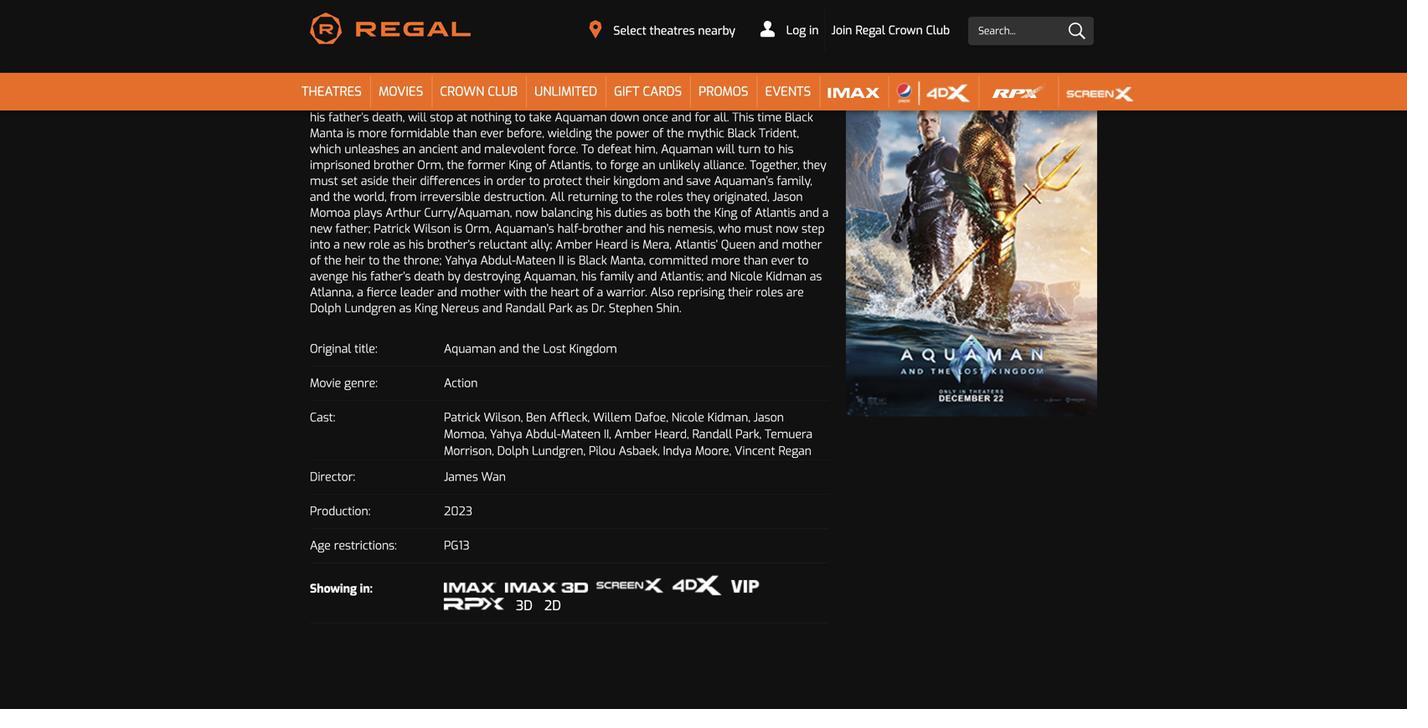 Task type: vqa. For each thing, say whether or not it's contained in the screenshot.


Task type: locate. For each thing, give the bounding box(es) containing it.
returning
[[568, 190, 618, 205]]

to up kidman
[[798, 253, 809, 269]]

formidable
[[391, 126, 450, 141]]

and down unlikely
[[664, 174, 684, 189]]

0 horizontal spatial will
[[408, 110, 427, 125]]

0 vertical spatial ever
[[481, 126, 504, 141]]

1 vertical spatial nicole
[[672, 410, 705, 426]]

roles
[[656, 190, 684, 205], [756, 285, 784, 301]]

club up nothing
[[488, 84, 518, 100]]

mateen down affleck, on the left of the page
[[561, 427, 601, 443]]

0 horizontal spatial amber
[[556, 237, 593, 253]]

1 vertical spatial imax image
[[444, 583, 497, 593]]

1 vertical spatial an
[[643, 158, 656, 173]]

1 horizontal spatial mateen
[[561, 427, 601, 443]]

now
[[516, 205, 538, 221], [776, 221, 799, 237]]

1 vertical spatial in
[[484, 174, 494, 189]]

in
[[810, 23, 819, 38], [484, 174, 494, 189]]

4dx image
[[672, 575, 723, 598]]

ever
[[481, 126, 504, 141], [772, 253, 795, 269]]

user icon image
[[761, 20, 775, 37]]

1 vertical spatial orm,
[[466, 221, 492, 237]]

0 horizontal spatial orm,
[[418, 158, 444, 173]]

date:
[[352, 40, 377, 54]]

failed
[[350, 94, 380, 109]]

avenge up time
[[775, 94, 814, 109]]

former
[[468, 158, 506, 173]]

imprisoned
[[310, 158, 371, 173]]

they down save
[[687, 190, 710, 205]]

father's up fierce in the top of the page
[[370, 269, 411, 285]]

now down atlantis
[[776, 221, 799, 237]]

0 vertical spatial jason
[[773, 190, 803, 205]]

0 vertical spatial must
[[310, 174, 338, 189]]

duties
[[615, 205, 648, 221]]

1 vertical spatial club
[[488, 84, 518, 100]]

the up differences
[[447, 158, 464, 173]]

mateen inside "patrick wilson, ben affleck, willem dafoe, nicole kidman, jason momoa, yahya abdul-mateen ii, amber heard, randall park, temuera morrison, dolph lundgren, pilou asbaek, indya moore, vincent regan"
[[561, 427, 601, 443]]

must
[[310, 174, 338, 189], [745, 221, 773, 237]]

their right the reprising
[[728, 285, 753, 301]]

amber
[[556, 237, 593, 253], [615, 427, 652, 443]]

of up 'dr.'
[[583, 285, 594, 301]]

regan
[[779, 444, 812, 459]]

2023 up pg13
[[444, 504, 473, 520]]

abdul- down reluctant
[[481, 253, 516, 269]]

crown up at
[[440, 84, 485, 100]]

1 vertical spatial mateen
[[561, 427, 601, 443]]

nereus
[[441, 301, 479, 316]]

theatres link
[[293, 73, 370, 111]]

1 vertical spatial 2023
[[444, 504, 473, 520]]

to right order
[[529, 174, 540, 189]]

unlimited
[[535, 84, 598, 100]]

1 horizontal spatial avenge
[[775, 94, 814, 109]]

their up the returning
[[586, 174, 611, 189]]

brother up heard
[[583, 221, 623, 237]]

aquaman's up 'ally;'
[[495, 221, 555, 237]]

as left 'dr.'
[[576, 301, 588, 316]]

0 vertical spatial an
[[403, 142, 416, 157]]

0 horizontal spatial must
[[310, 174, 338, 189]]

than down at
[[453, 126, 477, 141]]

kidman,
[[708, 410, 751, 426]]

0 vertical spatial randall
[[506, 301, 546, 316]]

0 horizontal spatial imax image
[[444, 583, 497, 593]]

nicole down queen
[[730, 269, 763, 285]]

nearby
[[698, 23, 736, 39]]

2023 up "movies"
[[418, 55, 459, 77]]

0 horizontal spatial abdul-
[[481, 253, 516, 269]]

and down destroying
[[483, 301, 503, 316]]

reprising
[[678, 285, 725, 301]]

by
[[695, 94, 708, 109], [448, 269, 461, 285]]

jason inside having failed to defeat aquaman the first time, black manta, still driven by the need to avenge his father's death, will stop at nothing to take aquaman down once and for all. this time black manta is more formidable than ever before, wielding the power of the mythic black trident, which unleashes an ancient and malevolent force. to defeat him, aquaman will turn to his imprisoned brother orm, the former king of atlantis, to forge an unlikely alliance. together, they must set aside their differences in order to protect their kingdom and save aquaman's family, and the world, from irreversible destruction.  all returning to the roles they originated, jason momoa plays arthur curry/aquaman, now balancing his duties as both the king of atlantis and a new father; patrick wilson is orm, aquaman's half-brother and his nemesis, who must now step into a new role as his brother's reluctant ally; amber heard is mera, atlantis' queen and mother of the heir to the throne; yahya abdul-mateen ii is black manta, committed more than ever to avenge his father's death by destroying aquaman, his family and atlantis; and nicole kidman as atlanna, a fierce leader and mother with the heart of a warrior. also reprising their roles are dolph lundgren as king nereus and randall park as dr. stephen shin.
[[773, 190, 803, 205]]

restrictions:
[[334, 539, 397, 554]]

1 vertical spatial jason
[[754, 410, 784, 426]]

1 horizontal spatial mother
[[782, 237, 823, 253]]

an
[[403, 142, 416, 157], [643, 158, 656, 173]]

and up the reprising
[[707, 269, 727, 285]]

orm,
[[418, 158, 444, 173], [466, 221, 492, 237]]

a up lundgren
[[357, 285, 364, 301]]

atlantis
[[755, 205, 796, 221]]

orm, down curry/aquaman,
[[466, 221, 492, 237]]

james
[[444, 470, 478, 485]]

mother down destroying
[[461, 285, 501, 301]]

rpx - regal premium experience image
[[988, 80, 1051, 105]]

father's down failed
[[329, 110, 369, 125]]

kingdom
[[614, 174, 660, 189]]

0 vertical spatial nicole
[[730, 269, 763, 285]]

as right role
[[393, 237, 406, 253]]

the up "nemesis,"
[[694, 205, 711, 221]]

0 horizontal spatial avenge
[[310, 269, 349, 285]]

ben
[[526, 410, 547, 426]]

jason
[[773, 190, 803, 205], [754, 410, 784, 426]]

amber inside having failed to defeat aquaman the first time, black manta, still driven by the need to avenge his father's death, will stop at nothing to take aquaman down once and for all. this time black manta is more formidable than ever before, wielding the power of the mythic black trident, which unleashes an ancient and malevolent force. to defeat him, aquaman will turn to his imprisoned brother orm, the former king of atlantis, to forge an unlikely alliance. together, they must set aside their differences in order to protect their kingdom and save aquaman's family, and the world, from irreversible destruction.  all returning to the roles they originated, jason momoa plays arthur curry/aquaman, now balancing his duties as both the king of atlantis and a new father; patrick wilson is orm, aquaman's half-brother and his nemesis, who must now step into a new role as his brother's reluctant ally; amber heard is mera, atlantis' queen and mother of the heir to the throne; yahya abdul-mateen ii is black manta, committed more than ever to avenge his father's death by destroying aquaman, his family and atlantis; and nicole kidman as atlanna, a fierce leader and mother with the heart of a warrior. also reprising their roles are dolph lundgren as king nereus and randall park as dr. stephen shin.
[[556, 237, 593, 253]]

0 vertical spatial they
[[803, 158, 827, 173]]

nicole
[[730, 269, 763, 285], [672, 410, 705, 426]]

more down queen
[[712, 253, 741, 269]]

1 horizontal spatial an
[[643, 158, 656, 173]]

new up heir
[[343, 237, 366, 253]]

0 vertical spatial 2023
[[418, 55, 459, 77]]

patrick up momoa,
[[444, 410, 481, 426]]

patrick wilson, ben affleck, willem dafoe, nicole kidman, jason momoa, yahya abdul-mateen ii, amber heard, randall park, temuera morrison, dolph lundgren, pilou asbaek, indya moore, vincent regan
[[444, 410, 813, 459]]

1 horizontal spatial patrick
[[444, 410, 481, 426]]

0 vertical spatial new
[[310, 221, 332, 237]]

0 horizontal spatial dolph
[[310, 301, 342, 316]]

Search... text field
[[969, 17, 1095, 45]]

having failed to defeat aquaman the first time, black manta, still driven by the need to avenge his father's death, will stop at nothing to take aquaman down once and for all. this time black manta is more formidable than ever before, wielding the power of the mythic black trident, which unleashes an ancient and malevolent force. to defeat him, aquaman will turn to his imprisoned brother orm, the former king of atlantis, to forge an unlikely alliance. together, they must set aside their differences in order to protect their kingdom and save aquaman's family, and the world, from irreversible destruction.  all returning to the roles they originated, jason momoa plays arthur curry/aquaman, now balancing his duties as both the king of atlantis and a new father; patrick wilson is orm, aquaman's half-brother and his nemesis, who must now step into a new role as his brother's reluctant ally; amber heard is mera, atlantis' queen and mother of the heir to the throne; yahya abdul-mateen ii is black manta, committed more than ever to avenge his father's death by destroying aquaman, his family and atlantis; and nicole kidman as atlanna, a fierce leader and mother with the heart of a warrior. also reprising their roles are dolph lundgren as king nereus and randall park as dr. stephen shin.
[[310, 94, 829, 316]]

1 horizontal spatial must
[[745, 221, 773, 237]]

abdul- inside "patrick wilson, ben affleck, willem dafoe, nicole kidman, jason momoa, yahya abdul-mateen ii, amber heard, randall park, temuera morrison, dolph lundgren, pilou asbaek, indya moore, vincent regan"
[[526, 427, 561, 443]]

black
[[565, 94, 594, 109], [785, 110, 814, 125], [728, 126, 756, 141], [579, 253, 607, 269]]

1 horizontal spatial crown
[[889, 23, 923, 38]]

and right queen
[[759, 237, 779, 253]]

1 vertical spatial avenge
[[310, 269, 349, 285]]

22
[[310, 55, 330, 77]]

1 vertical spatial mother
[[461, 285, 501, 301]]

1 horizontal spatial ever
[[772, 253, 795, 269]]

1 horizontal spatial father's
[[370, 269, 411, 285]]

minutes
[[609, 55, 672, 77]]

than down queen
[[744, 253, 768, 269]]

asbaek,
[[619, 444, 660, 459]]

0 horizontal spatial defeat
[[397, 94, 431, 109]]

2 horizontal spatial king
[[715, 205, 738, 221]]

will up "alliance."
[[717, 142, 735, 157]]

aquaman and the lost kingdom image
[[846, 39, 1098, 417]]

crown right "regal"
[[889, 23, 923, 38]]

and up "step"
[[800, 205, 820, 221]]

1 horizontal spatial will
[[717, 142, 735, 157]]

atlantis;
[[661, 269, 704, 285]]

must down the imprisoned
[[310, 174, 338, 189]]

1 vertical spatial patrick
[[444, 410, 481, 426]]

0 horizontal spatial than
[[453, 126, 477, 141]]

step
[[802, 221, 825, 237]]

and up momoa on the top of the page
[[310, 190, 330, 205]]

0 horizontal spatial now
[[516, 205, 538, 221]]

is up brother's
[[454, 221, 462, 237]]

0 horizontal spatial in
[[484, 174, 494, 189]]

death
[[414, 269, 445, 285]]

imax image down "join"
[[828, 80, 880, 105]]

crown club
[[440, 84, 518, 100]]

1 vertical spatial brother
[[583, 221, 623, 237]]

1 vertical spatial father's
[[370, 269, 411, 285]]

black up trident,
[[785, 110, 814, 125]]

dolph up wan
[[498, 444, 529, 459]]

having
[[310, 94, 347, 109]]

into
[[310, 237, 331, 253]]

0 vertical spatial club
[[927, 23, 950, 38]]

0 vertical spatial will
[[408, 110, 427, 125]]

their up 'from' at the left top
[[392, 174, 417, 189]]

2023
[[418, 55, 459, 77], [444, 504, 473, 520]]

1 horizontal spatial aquaman's
[[715, 174, 774, 189]]

1 horizontal spatial amber
[[615, 427, 652, 443]]

take
[[529, 110, 552, 125]]

manta, up family
[[611, 253, 646, 269]]

december
[[334, 55, 413, 77]]

movierpx image
[[444, 598, 504, 611]]

0 vertical spatial avenge
[[775, 94, 814, 109]]

randall up moore,
[[693, 427, 733, 443]]

mythic
[[688, 126, 725, 141]]

manta, up down
[[597, 94, 633, 109]]

1 vertical spatial abdul-
[[526, 427, 561, 443]]

1 vertical spatial king
[[715, 205, 738, 221]]

aside
[[361, 174, 389, 189]]

the down once
[[667, 126, 685, 141]]

king down malevolent
[[509, 158, 532, 173]]

vip image
[[732, 581, 760, 593]]

0 horizontal spatial yahya
[[445, 253, 477, 269]]

orm, down ancient
[[418, 158, 444, 173]]

father's
[[329, 110, 369, 125], [370, 269, 411, 285]]

dolph inside having failed to defeat aquaman the first time, black manta, still driven by the need to avenge his father's death, will stop at nothing to take aquaman down once and for all. this time black manta is more formidable than ever before, wielding the power of the mythic black trident, which unleashes an ancient and malevolent force. to defeat him, aquaman will turn to his imprisoned brother orm, the former king of atlantis, to forge an unlikely alliance. together, they must set aside their differences in order to protect their kingdom and save aquaman's family, and the world, from irreversible destruction.  all returning to the roles they originated, jason momoa plays arthur curry/aquaman, now balancing his duties as both the king of atlantis and a new father; patrick wilson is orm, aquaman's half-brother and his nemesis, who must now step into a new role as his brother's reluctant ally; amber heard is mera, atlantis' queen and mother of the heir to the throne; yahya abdul-mateen ii is black manta, committed more than ever to avenge his father's death by destroying aquaman, his family and atlantis; and nicole kidman as atlanna, a fierce leader and mother with the heart of a warrior. also reprising their roles are dolph lundgren as king nereus and randall park as dr. stephen shin.
[[310, 301, 342, 316]]

club
[[927, 23, 950, 38], [488, 84, 518, 100]]

0 vertical spatial father's
[[329, 110, 369, 125]]

will
[[408, 110, 427, 125], [717, 142, 735, 157]]

an down him,
[[643, 158, 656, 173]]

0 vertical spatial abdul-
[[481, 253, 516, 269]]

0 vertical spatial patrick
[[374, 221, 410, 237]]

abdul- down ben
[[526, 427, 561, 443]]

together,
[[750, 158, 800, 173]]

0 horizontal spatial patrick
[[374, 221, 410, 237]]

movies
[[379, 84, 424, 100]]

park,
[[736, 427, 762, 443]]

by up for
[[695, 94, 708, 109]]

1 horizontal spatial dolph
[[498, 444, 529, 459]]

is right ii
[[567, 253, 576, 269]]

1 vertical spatial yahya
[[490, 427, 523, 443]]

0 horizontal spatial mateen
[[516, 253, 556, 269]]

father;
[[336, 221, 371, 237]]

roles down kidman
[[756, 285, 784, 301]]

1 horizontal spatial orm,
[[466, 221, 492, 237]]

his up manta
[[310, 110, 325, 125]]

0 vertical spatial brother
[[374, 158, 414, 173]]

0 horizontal spatial father's
[[329, 110, 369, 125]]

brother up the aside
[[374, 158, 414, 173]]

1 vertical spatial amber
[[615, 427, 652, 443]]

original
[[310, 342, 351, 357]]

amber inside "patrick wilson, ben affleck, willem dafoe, nicole kidman, jason momoa, yahya abdul-mateen ii, amber heard, randall park, temuera morrison, dolph lundgren, pilou asbaek, indya moore, vincent regan"
[[615, 427, 652, 443]]

defeat up death,
[[397, 94, 431, 109]]

dolph inside "patrick wilson, ben affleck, willem dafoe, nicole kidman, jason momoa, yahya abdul-mateen ii, amber heard, randall park, temuera morrison, dolph lundgren, pilou asbaek, indya moore, vincent regan"
[[498, 444, 529, 459]]

0 vertical spatial mateen
[[516, 253, 556, 269]]

by right death
[[448, 269, 461, 285]]

1 horizontal spatial king
[[509, 158, 532, 173]]

the
[[490, 94, 507, 109], [711, 94, 728, 109], [596, 126, 613, 141], [667, 126, 685, 141], [447, 158, 464, 173], [333, 190, 351, 205], [636, 190, 653, 205], [694, 205, 711, 221], [324, 253, 342, 269], [383, 253, 400, 269], [530, 285, 548, 301], [523, 342, 540, 357]]

aquaman up at
[[435, 94, 487, 109]]

1 vertical spatial dolph
[[498, 444, 529, 459]]

from
[[390, 190, 417, 205]]

heard
[[596, 237, 628, 253]]

more up unleashes
[[358, 126, 387, 141]]

log in link
[[755, 10, 826, 51]]

randall inside "patrick wilson, ben affleck, willem dafoe, nicole kidman, jason momoa, yahya abdul-mateen ii, amber heard, randall park, temuera morrison, dolph lundgren, pilou asbaek, indya moore, vincent regan"
[[693, 427, 733, 443]]

nicole inside "patrick wilson, ben affleck, willem dafoe, nicole kidman, jason momoa, yahya abdul-mateen ii, amber heard, randall park, temuera morrison, dolph lundgren, pilou asbaek, indya moore, vincent regan"
[[672, 410, 705, 426]]

0 horizontal spatial crown
[[440, 84, 485, 100]]

club up pepsi 4dx logo
[[927, 23, 950, 38]]

down
[[610, 110, 640, 125]]

reluctant
[[479, 237, 528, 253]]

patrick
[[374, 221, 410, 237], [444, 410, 481, 426]]

the up nothing
[[490, 94, 507, 109]]

in:
[[360, 582, 373, 597]]

gift cards link
[[606, 73, 691, 111]]

1 horizontal spatial club
[[927, 23, 950, 38]]

0 horizontal spatial king
[[415, 301, 438, 316]]

momoa
[[310, 205, 351, 221]]

vincent
[[735, 444, 776, 459]]

1 horizontal spatial imax image
[[828, 80, 880, 105]]

new up into
[[310, 221, 332, 237]]

patrick inside having failed to defeat aquaman the first time, black manta, still driven by the need to avenge his father's death, will stop at nothing to take aquaman down once and for all. this time black manta is more formidable than ever before, wielding the power of the mythic black trident, which unleashes an ancient and malevolent force. to defeat him, aquaman will turn to his imprisoned brother orm, the former king of atlantis, to forge an unlikely alliance. together, they must set aside their differences in order to protect their kingdom and save aquaman's family, and the world, from irreversible destruction.  all returning to the roles they originated, jason momoa plays arthur curry/aquaman, now balancing his duties as both the king of atlantis and a new father; patrick wilson is orm, aquaman's half-brother and his nemesis, who must now step into a new role as his brother's reluctant ally; amber heard is mera, atlantis' queen and mother of the heir to the throne; yahya abdul-mateen ii is black manta, committed more than ever to avenge his father's death by destroying aquaman, his family and atlantis; and nicole kidman as atlanna, a fierce leader and mother with the heart of a warrior. also reprising their roles are dolph lundgren as king nereus and randall park as dr. stephen shin.
[[374, 221, 410, 237]]

1 horizontal spatial yahya
[[490, 427, 523, 443]]

randall inside having failed to defeat aquaman the first time, black manta, still driven by the need to avenge his father's death, will stop at nothing to take aquaman down once and for all. this time black manta is more formidable than ever before, wielding the power of the mythic black trident, which unleashes an ancient and malevolent force. to defeat him, aquaman will turn to his imprisoned brother orm, the former king of atlantis, to forge an unlikely alliance. together, they must set aside their differences in order to protect their kingdom and save aquaman's family, and the world, from irreversible destruction.  all returning to the roles they originated, jason momoa plays arthur curry/aquaman, now balancing his duties as both the king of atlantis and a new father; patrick wilson is orm, aquaman's half-brother and his nemesis, who must now step into a new role as his brother's reluctant ally; amber heard is mera, atlantis' queen and mother of the heir to the throne; yahya abdul-mateen ii is black manta, committed more than ever to avenge his father's death by destroying aquaman, his family and atlantis; and nicole kidman as atlanna, a fierce leader and mother with the heart of a warrior. also reprising their roles are dolph lundgren as king nereus and randall park as dr. stephen shin.
[[506, 301, 546, 316]]

dolph
[[310, 301, 342, 316], [498, 444, 529, 459]]

0 horizontal spatial club
[[488, 84, 518, 100]]

trident,
[[759, 126, 800, 141]]

0 vertical spatial imax image
[[828, 80, 880, 105]]

jason down family,
[[773, 190, 803, 205]]

patrick down arthur on the left of the page
[[374, 221, 410, 237]]

1 horizontal spatial brother
[[583, 221, 623, 237]]

in down former
[[484, 174, 494, 189]]

1 vertical spatial more
[[712, 253, 741, 269]]

order
[[497, 174, 526, 189]]

lundgren,
[[532, 444, 586, 459]]

0 vertical spatial orm,
[[418, 158, 444, 173]]

the down set
[[333, 190, 351, 205]]

0 vertical spatial king
[[509, 158, 532, 173]]

their
[[392, 174, 417, 189], [586, 174, 611, 189], [728, 285, 753, 301]]

is left mera, on the left top of page
[[631, 237, 640, 253]]

ever up kidman
[[772, 253, 795, 269]]

world,
[[354, 190, 387, 205]]

1 horizontal spatial their
[[586, 174, 611, 189]]

abdul- inside having failed to defeat aquaman the first time, black manta, still driven by the need to avenge his father's death, will stop at nothing to take aquaman down once and for all. this time black manta is more formidable than ever before, wielding the power of the mythic black trident, which unleashes an ancient and malevolent force. to defeat him, aquaman will turn to his imprisoned brother orm, the former king of atlantis, to forge an unlikely alliance. together, they must set aside their differences in order to protect their kingdom and save aquaman's family, and the world, from irreversible destruction.  all returning to the roles they originated, jason momoa plays arthur curry/aquaman, now balancing his duties as both the king of atlantis and a new father; patrick wilson is orm, aquaman's half-brother and his nemesis, who must now step into a new role as his brother's reluctant ally; amber heard is mera, atlantis' queen and mother of the heir to the throne; yahya abdul-mateen ii is black manta, committed more than ever to avenge his father's death by destroying aquaman, his family and atlantis; and nicole kidman as atlanna, a fierce leader and mother with the heart of a warrior. also reprising their roles are dolph lundgren as king nereus and randall park as dr. stephen shin.
[[481, 253, 516, 269]]

still
[[636, 94, 655, 109]]

events
[[766, 84, 811, 100]]

black right time,
[[565, 94, 594, 109]]

pilou
[[589, 444, 616, 459]]

is
[[347, 126, 355, 141], [454, 221, 462, 237], [631, 237, 640, 253], [567, 253, 576, 269]]

regal image
[[310, 13, 471, 44]]

jason up temuera
[[754, 410, 784, 426]]

and up former
[[461, 142, 481, 157]]

join regal crown club
[[832, 23, 950, 38]]

imax image
[[828, 80, 880, 105], [444, 583, 497, 593]]

morrison,
[[444, 444, 494, 459]]

indya
[[663, 444, 692, 459]]

amber down half-
[[556, 237, 593, 253]]

king up who
[[715, 205, 738, 221]]



Task type: describe. For each thing, give the bounding box(es) containing it.
1 vertical spatial roles
[[756, 285, 784, 301]]

to left the forge in the top left of the page
[[596, 158, 607, 173]]

the down kingdom
[[636, 190, 653, 205]]

1 vertical spatial must
[[745, 221, 773, 237]]

yahya inside "patrick wilson, ben affleck, willem dafoe, nicole kidman, jason momoa, yahya abdul-mateen ii, amber heard, randall park, temuera morrison, dolph lundgren, pilou asbaek, indya moore, vincent regan"
[[490, 427, 523, 443]]

atlantis'
[[675, 237, 718, 253]]

for
[[695, 110, 711, 125]]

the down aquaman,
[[530, 285, 548, 301]]

all
[[550, 190, 565, 205]]

who
[[719, 221, 742, 237]]

power
[[616, 126, 650, 141]]

mera,
[[643, 237, 672, 253]]

the up all.
[[711, 94, 728, 109]]

nicole inside having failed to defeat aquaman the first time, black manta, still driven by the need to avenge his father's death, will stop at nothing to take aquaman down once and for all. this time black manta is more formidable than ever before, wielding the power of the mythic black trident, which unleashes an ancient and malevolent force. to defeat him, aquaman will turn to his imprisoned brother orm, the former king of atlantis, to forge an unlikely alliance. together, they must set aside their differences in order to protect their kingdom and save aquaman's family, and the world, from irreversible destruction.  all returning to the roles they originated, jason momoa plays arthur curry/aquaman, now balancing his duties as both the king of atlantis and a new father; patrick wilson is orm, aquaman's half-brother and his nemesis, who must now step into a new role as his brother's reluctant ally; amber heard is mera, atlantis' queen and mother of the heir to the throne; yahya abdul-mateen ii is black manta, committed more than ever to avenge his father's death by destroying aquaman, his family and atlantis; and nicole kidman as atlanna, a fierce leader and mother with the heart of a warrior. also reprising their roles are dolph lundgren as king nereus and randall park as dr. stephen shin.
[[730, 269, 763, 285]]

black down heard
[[579, 253, 607, 269]]

as left both
[[651, 205, 663, 221]]

3d
[[516, 598, 533, 615]]

irreversible
[[420, 190, 481, 205]]

1 vertical spatial ever
[[772, 253, 795, 269]]

2 horizontal spatial their
[[728, 285, 753, 301]]

his down the returning
[[596, 205, 612, 221]]

pepsi 4dx logo image
[[897, 80, 971, 105]]

cards
[[643, 84, 682, 100]]

and left lost
[[499, 342, 519, 357]]

ally;
[[531, 237, 553, 253]]

kidman
[[766, 269, 807, 285]]

atlanna,
[[310, 285, 354, 301]]

moviepagescreenx image
[[597, 572, 664, 598]]

0 horizontal spatial ever
[[481, 126, 504, 141]]

forge
[[610, 158, 639, 173]]

promos
[[699, 84, 749, 100]]

his down heir
[[352, 269, 367, 285]]

heard,
[[655, 427, 689, 443]]

aquaman up action
[[444, 342, 496, 357]]

aquaman up unlikely
[[661, 142, 713, 157]]

aquaman and the lost kingdom
[[444, 342, 617, 357]]

manta
[[310, 126, 343, 141]]

1 vertical spatial will
[[717, 142, 735, 157]]

his down trident,
[[779, 142, 794, 157]]

of down once
[[653, 126, 664, 141]]

leader
[[400, 285, 434, 301]]

is right manta
[[347, 126, 355, 141]]

role
[[369, 237, 390, 253]]

patrick inside "patrick wilson, ben affleck, willem dafoe, nicole kidman, jason momoa, yahya abdul-mateen ii, amber heard, randall park, temuera morrison, dolph lundgren, pilou asbaek, indya moore, vincent regan"
[[444, 410, 481, 426]]

unlikely
[[659, 158, 701, 173]]

this
[[733, 110, 755, 125]]

set
[[341, 174, 358, 189]]

death,
[[372, 110, 405, 125]]

plays
[[354, 205, 383, 221]]

mateen inside having failed to defeat aquaman the first time, black manta, still driven by the need to avenge his father's death, will stop at nothing to take aquaman down once and for all. this time black manta is more formidable than ever before, wielding the power of the mythic black trident, which unleashes an ancient and malevolent force. to defeat him, aquaman will turn to his imprisoned brother orm, the former king of atlantis, to forge an unlikely alliance. together, they must set aside their differences in order to protect their kingdom and save aquaman's family, and the world, from irreversible destruction.  all returning to the roles they originated, jason momoa plays arthur curry/aquaman, now balancing his duties as both the king of atlantis and a new father; patrick wilson is orm, aquaman's half-brother and his nemesis, who must now step into a new role as his brother's reluctant ally; amber heard is mera, atlantis' queen and mother of the heir to the throne; yahya abdul-mateen ii is black manta, committed more than ever to avenge his father's death by destroying aquaman, his family and atlantis; and nicole kidman as atlanna, a fierce leader and mother with the heart of a warrior. also reprising their roles are dolph lundgren as king nereus and randall park as dr. stephen shin.
[[516, 253, 556, 269]]

select theatres nearby
[[614, 23, 736, 39]]

running
[[578, 40, 620, 54]]

to up duties
[[621, 190, 632, 205]]

1 vertical spatial manta,
[[611, 253, 646, 269]]

dr.
[[592, 301, 606, 316]]

nemesis,
[[668, 221, 715, 237]]

124
[[578, 55, 604, 77]]

moore,
[[695, 444, 732, 459]]

yahya inside having failed to defeat aquaman the first time, black manta, still driven by the need to avenge his father's death, will stop at nothing to take aquaman down once and for all. this time black manta is more formidable than ever before, wielding the power of the mythic black trident, which unleashes an ancient and malevolent force. to defeat him, aquaman will turn to his imprisoned brother orm, the former king of atlantis, to forge an unlikely alliance. together, they must set aside their differences in order to protect their kingdom and save aquaman's family, and the world, from irreversible destruction.  all returning to the roles they originated, jason momoa plays arthur curry/aquaman, now balancing his duties as both the king of atlantis and a new father; patrick wilson is orm, aquaman's half-brother and his nemesis, who must now step into a new role as his brother's reluctant ally; amber heard is mera, atlantis' queen and mother of the heir to the throne; yahya abdul-mateen ii is black manta, committed more than ever to avenge his father's death by destroying aquaman, his family and atlantis; and nicole kidman as atlanna, a fierce leader and mother with the heart of a warrior. also reprising their roles are dolph lundgren as king nereus and randall park as dr. stephen shin.
[[445, 253, 477, 269]]

malevolent
[[485, 142, 545, 157]]

destroying
[[464, 269, 521, 285]]

0 horizontal spatial by
[[448, 269, 461, 285]]

the down into
[[324, 253, 342, 269]]

1 vertical spatial than
[[744, 253, 768, 269]]

theatres
[[302, 84, 362, 100]]

0 vertical spatial more
[[358, 126, 387, 141]]

as down leader
[[399, 301, 412, 316]]

genre:
[[344, 376, 378, 391]]

his left family
[[582, 269, 597, 285]]

0 horizontal spatial their
[[392, 174, 417, 189]]

gift cards
[[614, 84, 682, 100]]

production:
[[310, 504, 371, 520]]

0 vertical spatial defeat
[[397, 94, 431, 109]]

1 horizontal spatial in
[[810, 23, 819, 38]]

to
[[582, 142, 595, 157]]

also
[[651, 285, 675, 301]]

of down originated,
[[741, 205, 752, 221]]

theatres
[[650, 23, 695, 39]]

unlimited link
[[526, 73, 606, 111]]

0 vertical spatial manta,
[[597, 94, 633, 109]]

promos link
[[691, 73, 757, 111]]

a up "step"
[[823, 205, 829, 221]]

select theatres nearby link
[[579, 16, 747, 44]]

and down driven
[[672, 110, 692, 125]]

of up protect
[[535, 158, 546, 173]]

0 horizontal spatial brother
[[374, 158, 414, 173]]

1 vertical spatial crown
[[440, 84, 485, 100]]

aquaman up the wielding
[[555, 110, 607, 125]]

1 horizontal spatial new
[[343, 237, 366, 253]]

to up together,
[[764, 142, 775, 157]]

imax 3d image
[[505, 583, 588, 593]]

2d
[[545, 598, 561, 615]]

kingdom
[[570, 342, 617, 357]]

with
[[504, 285, 527, 301]]

queen
[[721, 237, 756, 253]]

to down role
[[369, 253, 380, 269]]

ii
[[559, 253, 564, 269]]

brother's
[[427, 237, 476, 253]]

the down down
[[596, 126, 613, 141]]

0 horizontal spatial an
[[403, 142, 416, 157]]

join
[[832, 23, 853, 38]]

jason inside "patrick wilson, ben affleck, willem dafoe, nicole kidman, jason momoa, yahya abdul-mateen ii, amber heard, randall park, temuera morrison, dolph lundgren, pilou asbaek, indya moore, vincent regan"
[[754, 410, 784, 426]]

shin.
[[657, 301, 682, 316]]

before,
[[507, 126, 545, 141]]

showing in:
[[310, 582, 373, 597]]

heir
[[345, 253, 366, 269]]

black down this
[[728, 126, 756, 141]]

and down duties
[[626, 221, 646, 237]]

of down into
[[310, 253, 321, 269]]

release
[[310, 40, 349, 54]]

throne;
[[404, 253, 442, 269]]

dafoe,
[[635, 410, 669, 426]]

title:
[[355, 342, 378, 357]]

0 horizontal spatial roles
[[656, 190, 684, 205]]

his up mera, on the left top of page
[[650, 221, 665, 237]]

1 horizontal spatial they
[[803, 158, 827, 173]]

age restrictions:
[[310, 539, 397, 554]]

0 horizontal spatial they
[[687, 190, 710, 205]]

ii,
[[604, 427, 612, 443]]

destruction.
[[484, 190, 547, 205]]

showing
[[310, 582, 357, 597]]

wilson
[[414, 221, 451, 237]]

0 vertical spatial than
[[453, 126, 477, 141]]

a right into
[[334, 237, 340, 253]]

0 vertical spatial mother
[[782, 237, 823, 253]]

committed
[[649, 253, 708, 269]]

nothing
[[471, 110, 512, 125]]

and up the also
[[637, 269, 657, 285]]

0 vertical spatial crown
[[889, 23, 923, 38]]

the down role
[[383, 253, 400, 269]]

regal
[[856, 23, 886, 38]]

pg13
[[444, 539, 470, 554]]

to down first
[[515, 110, 526, 125]]

1 vertical spatial aquaman's
[[495, 221, 555, 237]]

0 vertical spatial by
[[695, 94, 708, 109]]

wilson,
[[484, 410, 523, 426]]

screenx image
[[1067, 80, 1134, 105]]

1 horizontal spatial now
[[776, 221, 799, 237]]

lundgren
[[345, 301, 396, 316]]

a up 'dr.'
[[597, 285, 604, 301]]

2023 inside release date: 22 december 2023
[[418, 55, 459, 77]]

release date: 22 december 2023
[[310, 40, 459, 77]]

to up death,
[[383, 94, 394, 109]]

the left lost
[[523, 342, 540, 357]]

0 vertical spatial aquaman's
[[715, 174, 774, 189]]

fierce
[[367, 285, 397, 301]]

force.
[[549, 142, 579, 157]]

0 vertical spatial now
[[516, 205, 538, 221]]

2 vertical spatial king
[[415, 301, 438, 316]]

differences
[[420, 174, 481, 189]]

in inside having failed to defeat aquaman the first time, black manta, still driven by the need to avenge his father's death, will stop at nothing to take aquaman down once and for all. this time black manta is more formidable than ever before, wielding the power of the mythic black trident, which unleashes an ancient and malevolent force. to defeat him, aquaman will turn to his imprisoned brother orm, the former king of atlantis, to forge an unlikely alliance. together, they must set aside their differences in order to protect their kingdom and save aquaman's family, and the world, from irreversible destruction.  all returning to the roles they originated, jason momoa plays arthur curry/aquaman, now balancing his duties as both the king of atlantis and a new father; patrick wilson is orm, aquaman's half-brother and his nemesis, who must now step into a new role as his brother's reluctant ally; amber heard is mera, atlantis' queen and mother of the heir to the throne; yahya abdul-mateen ii is black manta, committed more than ever to avenge his father's death by destroying aquaman, his family and atlantis; and nicole kidman as atlanna, a fierce leader and mother with the heart of a warrior. also reprising their roles are dolph lundgren as king nereus and randall park as dr. stephen shin.
[[484, 174, 494, 189]]

both
[[666, 205, 691, 221]]

affleck,
[[550, 410, 590, 426]]

select
[[614, 23, 647, 39]]

as right kidman
[[810, 269, 822, 285]]

momoa,
[[444, 427, 487, 443]]

to up time
[[761, 94, 772, 109]]

cast:
[[310, 410, 336, 426]]

map marker icon image
[[590, 20, 602, 39]]

temuera
[[765, 427, 813, 443]]

him,
[[635, 142, 658, 157]]

his up throne;
[[409, 237, 424, 253]]

and up nereus
[[438, 285, 458, 301]]

alliance.
[[704, 158, 747, 173]]

james wan
[[444, 470, 506, 485]]

1 horizontal spatial defeat
[[598, 142, 632, 157]]

park
[[549, 301, 573, 316]]



